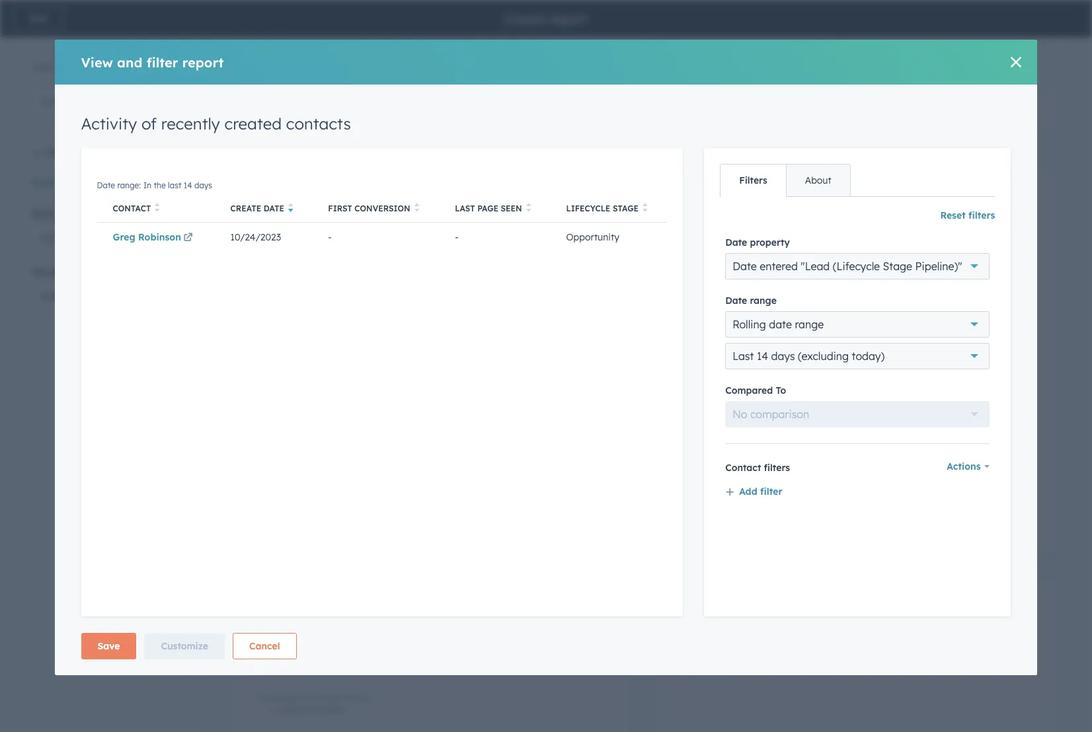 Task type: describe. For each thing, give the bounding box(es) containing it.
most?
[[542, 226, 572, 239]]

New custom report checkbox
[[229, 86, 1061, 130]]

entered
[[760, 260, 798, 273]]

contact created totals by first conversion
[[256, 603, 531, 620]]

date range: in the last 30 days for created
[[256, 694, 372, 704]]

conversion inside first conversion button
[[355, 204, 410, 214]]

stage inside popup button
[[883, 260, 913, 273]]

contact filters
[[726, 462, 790, 474]]

press to sort. image for contact
[[155, 203, 160, 212]]

range: for activity of recently created contacts
[[703, 288, 727, 298]]

all websites
[[785, 256, 832, 266]]

filters for clear
[[59, 177, 86, 188]]

no
[[733, 408, 748, 421]]

compared
[[726, 385, 773, 397]]

scratch
[[365, 59, 413, 75]]

date range
[[726, 295, 777, 307]]

opportunity
[[566, 232, 620, 244]]

from for templates
[[329, 140, 361, 157]]

activity
[[738, 226, 775, 239]]

the right "what's"
[[719, 226, 735, 239]]

date left date range
[[683, 288, 701, 298]]

create inside page section element
[[504, 10, 546, 27]]

0 vertical spatial by
[[396, 197, 413, 214]]

lifecycle stage
[[566, 204, 639, 214]]

10/24/2023 for in the last 14 days
[[231, 232, 281, 244]]

save button
[[81, 634, 136, 660]]

to
[[776, 385, 787, 397]]

contacts for activity
[[691, 256, 726, 266]]

last inside the last page seen
[[982, 305, 1002, 315]]

clear
[[32, 177, 56, 188]]

1-15 of 85 results
[[32, 61, 105, 73]]

data sources
[[32, 208, 92, 220]]

date range: in the last 14 days
[[97, 181, 212, 190]]

1 vertical spatial activity of recently created contacts
[[683, 197, 923, 214]]

my
[[303, 226, 318, 239]]

forms for of
[[744, 256, 768, 266]]

(excluding
[[798, 350, 849, 363]]

forms
[[290, 632, 318, 645]]

last for activity of recently created contacts
[[754, 288, 767, 298]]

selected
[[91, 231, 132, 245]]

1 horizontal spatial conversion
[[895, 315, 950, 325]]

select button
[[32, 283, 197, 310]]

rolling
[[733, 318, 766, 332]]

customize
[[161, 641, 208, 653]]

date entered "lead (lifecycle stage pipeline)" button
[[726, 253, 990, 280]]

greg robinson link for in the last 30 days
[[698, 338, 781, 350]]

contact button
[[97, 193, 215, 222]]

first?
[[459, 632, 484, 645]]

press to sort. image for lifecycle stage
[[643, 203, 648, 212]]

their
[[468, 226, 491, 239]]

sources
[[57, 208, 92, 220]]

seen inside button
[[501, 204, 522, 214]]

days inside interactive chart option
[[354, 694, 372, 704]]

activity of recently created contacts dialog
[[55, 40, 1038, 676]]

time
[[813, 603, 842, 620]]

all
[[785, 256, 795, 266]]

contacts for contact
[[265, 662, 300, 672]]

activity leaderboard by team with type breakdown
[[256, 197, 595, 214]]

exit link
[[13, 5, 64, 32]]

2 horizontal spatial recently
[[861, 226, 901, 239]]

actions
[[947, 461, 981, 473]]

actions button
[[947, 458, 990, 476]]

the right leads
[[523, 226, 539, 239]]

filters for (13)
[[60, 231, 88, 245]]

0 horizontal spatial link opens in a new window image
[[183, 234, 193, 244]]

robinson for in the last 14 days
[[138, 232, 181, 244]]

save
[[98, 641, 120, 653]]

reset
[[941, 210, 966, 222]]

the up rolling
[[739, 288, 751, 298]]

cancel button
[[233, 634, 297, 660]]

filters for reset
[[969, 210, 996, 222]]

press to sort. image
[[526, 203, 531, 212]]

from for scratch
[[329, 59, 361, 75]]

create date button
[[215, 193, 312, 222]]

exit
[[30, 13, 47, 24]]

data
[[32, 208, 54, 220]]

contacts up the websites
[[791, 226, 835, 239]]

1 horizontal spatial last page seen
[[982, 305, 1026, 325]]

days up contact button
[[194, 181, 212, 190]]

which for activity leaderboard by team with type breakdown
[[256, 226, 287, 239]]

14 inside last 14 days (excluding today) popup button
[[757, 350, 769, 363]]

no comparison button
[[726, 402, 990, 428]]

contacts inside interactive chart option
[[341, 632, 384, 645]]

contact totals with time comparison
[[683, 603, 924, 620]]

(13)
[[39, 231, 57, 245]]

clear filters button
[[32, 175, 86, 190]]

date property
[[726, 237, 790, 249]]

0 horizontal spatial filter
[[147, 54, 178, 70]]

contact for contact filters
[[726, 462, 761, 474]]

interactive chart image
[[256, 706, 607, 733]]

activity for what's the activity of contacts who recently submitted a form?
[[683, 197, 733, 214]]

30 for recently
[[769, 288, 778, 298]]

date inside create date button
[[264, 204, 284, 214]]

greg for in the last 14 days
[[113, 232, 135, 244]]

in for contact created totals by first conversion
[[303, 694, 311, 704]]

robinson for in the last 30 days
[[724, 338, 767, 350]]

0 vertical spatial with
[[455, 197, 483, 214]]

"lead
[[801, 260, 830, 273]]

descending sort. press to sort ascending. image
[[288, 203, 293, 212]]

select
[[39, 290, 69, 303]]

of right 15
[[52, 61, 61, 73]]

created inside interactive chart option
[[312, 603, 362, 620]]

create report
[[504, 10, 588, 27]]

0 horizontal spatial templates
[[73, 147, 119, 159]]

85
[[63, 61, 74, 73]]

2 horizontal spatial created
[[812, 197, 862, 214]]

add filter button
[[726, 479, 990, 509]]

1 horizontal spatial templates
[[365, 140, 430, 157]]

range: inside activity of recently created contacts dialog
[[117, 181, 141, 190]]

reset filters button
[[941, 208, 996, 224]]

2 vertical spatial with
[[780, 603, 808, 620]]

in for activity of recently created contacts
[[729, 288, 737, 298]]

contact for contact totals with time comparison
[[683, 603, 734, 620]]

days inside popup button
[[772, 350, 795, 363]]

comparison inside popup button
[[751, 408, 810, 421]]

stage inside button
[[613, 204, 639, 214]]

filter inside button
[[761, 486, 783, 498]]

(lifecycle
[[833, 260, 880, 273]]

add
[[740, 486, 758, 498]]

form?
[[966, 226, 996, 239]]

first conversion button
[[312, 193, 439, 222]]

rolling date range
[[733, 318, 824, 332]]

1 vertical spatial recently
[[755, 197, 808, 214]]

view
[[81, 54, 113, 70]]

0 horizontal spatial 14
[[184, 181, 192, 190]]

10/24/2023 for in the last 30 days
[[812, 338, 863, 350]]

activity inside dialog
[[81, 114, 137, 134]]

Search search field
[[32, 88, 197, 114]]

date inside date entered "lead (lifecycle stage pipeline)" popup button
[[733, 260, 757, 273]]

reports for scratch
[[277, 59, 325, 75]]

sales
[[321, 226, 346, 239]]

cancel
[[249, 641, 280, 653]]

of down filters link
[[737, 197, 750, 214]]

conversion
[[459, 603, 531, 620]]

submitted
[[903, 226, 954, 239]]

last page seen inside last page seen button
[[455, 204, 522, 214]]

reports for templates
[[277, 140, 325, 157]]

close image
[[1012, 57, 1022, 67]]

press to sort. element for contact
[[155, 203, 160, 214]]

which for contact created totals by first conversion
[[256, 632, 287, 645]]

lifecycle stage button
[[551, 193, 667, 222]]

1 vertical spatial with
[[444, 226, 465, 239]]

1 vertical spatial link opens in a new window image
[[769, 340, 778, 350]]

which of my sales teams is engaging with their leads the most?
[[256, 226, 572, 239]]

1 horizontal spatial comparison
[[846, 603, 924, 620]]

report inside checkbox
[[327, 101, 358, 114]]

first
[[428, 603, 455, 620]]

create date inside create date button
[[231, 204, 284, 214]]

press to sort. element for lifecycle stage
[[643, 203, 648, 214]]



Task type: locate. For each thing, give the bounding box(es) containing it.
of
[[52, 61, 61, 73], [141, 114, 157, 134], [737, 197, 750, 214], [290, 226, 300, 239], [778, 226, 788, 239]]

1-
[[32, 61, 40, 73]]

press to sort. image inside contact button
[[155, 203, 160, 212]]

1 vertical spatial greg robinson
[[698, 338, 767, 350]]

greg robinson down rolling
[[698, 338, 767, 350]]

first down pipeline)"
[[895, 305, 919, 315]]

press to sort. element for first conversion
[[414, 203, 419, 214]]

date entered "lead (lifecycle stage pipeline)"
[[733, 260, 963, 273]]

customize button
[[144, 634, 225, 660]]

filters for contact
[[764, 462, 790, 474]]

page
[[478, 204, 499, 214], [1005, 305, 1026, 315]]

2 from from the top
[[329, 140, 361, 157]]

1 vertical spatial which
[[256, 632, 287, 645]]

first up sales
[[328, 204, 352, 214]]

greg robinson down contact button
[[113, 232, 181, 244]]

last up contact button
[[168, 181, 181, 190]]

1 vertical spatial reports
[[277, 140, 325, 157]]

descending sort. press to sort ascending. element
[[288, 203, 293, 214]]

from
[[329, 59, 361, 75], [329, 140, 361, 157]]

0 horizontal spatial page
[[478, 204, 499, 214]]

contact
[[113, 204, 151, 214], [698, 310, 736, 320], [726, 462, 761, 474], [256, 603, 308, 620], [683, 603, 734, 620]]

2 which from the top
[[256, 632, 287, 645]]

first conversion inside button
[[328, 204, 410, 214]]

2 reports from the top
[[277, 140, 325, 157]]

range: down "what's"
[[703, 288, 727, 298]]

link opens in a new window image down rolling date range
[[769, 340, 778, 350]]

4 press to sort. element from the left
[[643, 203, 648, 214]]

link opens in a new window image
[[183, 234, 193, 244], [769, 340, 778, 350]]

0 vertical spatial which
[[256, 226, 287, 239]]

press to sort. image up engaging
[[414, 203, 419, 212]]

and
[[117, 54, 143, 70]]

teams
[[349, 226, 380, 239]]

leads
[[494, 226, 520, 239]]

with left their
[[444, 226, 465, 239]]

range: up contact button
[[117, 181, 141, 190]]

0 vertical spatial seen
[[501, 204, 522, 214]]

1 horizontal spatial activity of recently created contacts
[[683, 197, 923, 214]]

date range: in the last 30 days up rolling
[[683, 288, 798, 298]]

robinson
[[138, 232, 181, 244], [724, 338, 767, 350]]

date left descending sort. press to sort ascending. element
[[264, 204, 284, 214]]

2 horizontal spatial in
[[729, 288, 737, 298]]

new custom report
[[262, 101, 358, 114]]

0 horizontal spatial date range: in the last 30 days
[[256, 694, 372, 704]]

0 vertical spatial last
[[168, 181, 181, 190]]

breakdown
[[521, 197, 595, 214]]

comparison
[[751, 408, 810, 421], [846, 603, 924, 620]]

range: inside interactive chart option
[[276, 694, 300, 704]]

0 horizontal spatial robinson
[[138, 232, 181, 244]]

greg robinson for in the last 14 days
[[113, 232, 181, 244]]

last inside popup button
[[733, 350, 754, 363]]

created up what's the activity of contacts who recently submitted a form?
[[812, 197, 862, 214]]

date down cancel
[[256, 694, 274, 704]]

conversion down pipeline)"
[[895, 315, 950, 325]]

contacts
[[691, 256, 726, 266], [265, 662, 300, 672], [691, 662, 726, 672]]

filters up "add filter"
[[764, 462, 790, 474]]

results
[[76, 61, 105, 73]]

1 vertical spatial first
[[895, 305, 919, 315]]

greg robinson link down rolling
[[698, 338, 781, 350]]

conversion
[[355, 204, 410, 214], [895, 315, 950, 325]]

press to sort. element down date range: in the last 14 days
[[155, 203, 160, 214]]

the down are in the left of the page
[[313, 694, 325, 704]]

the inside activity of recently created contacts dialog
[[154, 181, 166, 190]]

from down new custom report
[[329, 140, 361, 157]]

first conversion up teams on the left top of the page
[[328, 204, 410, 214]]

0 horizontal spatial report
[[182, 54, 224, 70]]

in up contact button
[[144, 181, 152, 190]]

1 horizontal spatial last
[[733, 350, 754, 363]]

range: for contact created totals by first conversion
[[276, 694, 300, 704]]

date down date property
[[733, 260, 757, 273]]

forms down date property
[[744, 256, 768, 266]]

1 vertical spatial 30
[[343, 694, 352, 704]]

press to sort. image for first conversion
[[414, 203, 419, 212]]

10/24/2023 down create date button
[[231, 232, 281, 244]]

activity of recently created contacts inside dialog
[[81, 114, 351, 134]]

view and filter report
[[81, 54, 224, 70]]

(13) filters selected button
[[32, 225, 197, 251]]

0 vertical spatial activity of recently created contacts
[[81, 114, 351, 134]]

on
[[443, 632, 456, 645]]

2 vertical spatial last
[[733, 350, 754, 363]]

last for last page seen button
[[455, 204, 475, 214]]

1 horizontal spatial last
[[327, 694, 340, 704]]

forms down are in the left of the page
[[317, 662, 342, 672]]

team
[[417, 197, 451, 214]]

by inside interactive chart option
[[408, 603, 424, 620]]

new
[[262, 101, 284, 114]]

1 horizontal spatial link opens in a new window image
[[769, 340, 778, 350]]

2 press to sort. image from the left
[[414, 203, 419, 212]]

0 horizontal spatial greg robinson
[[113, 232, 181, 244]]

1 press to sort. element from the left
[[155, 203, 160, 214]]

add filter
[[740, 486, 783, 498]]

30 down the entered
[[769, 288, 778, 298]]

1 horizontal spatial activity
[[256, 197, 306, 214]]

0 vertical spatial date range: in the last 30 days
[[683, 288, 798, 298]]

comparison down to on the bottom right
[[751, 408, 810, 421]]

last inside activity of recently created contacts dialog
[[168, 181, 181, 190]]

0 horizontal spatial create date
[[231, 204, 284, 214]]

filter
[[46, 147, 71, 159]]

2 vertical spatial range:
[[276, 694, 300, 704]]

1 vertical spatial in
[[729, 288, 737, 298]]

greg robinson link
[[113, 232, 195, 244], [698, 338, 781, 350]]

what's
[[683, 226, 716, 239]]

activity up "what's"
[[683, 197, 733, 214]]

press to sort. image down date range: in the last 14 days
[[155, 203, 160, 212]]

about link
[[786, 165, 850, 196]]

filter templates
[[46, 147, 119, 159]]

conversion up the is
[[355, 204, 410, 214]]

a
[[957, 226, 964, 239]]

0 vertical spatial comparison
[[751, 408, 810, 421]]

last 14 days (excluding today)
[[733, 350, 885, 363]]

of right the activity
[[778, 226, 788, 239]]

0 vertical spatial report
[[550, 10, 588, 27]]

10/24/2023
[[231, 232, 281, 244], [812, 338, 863, 350]]

stage right lifecycle at the right top of page
[[613, 204, 639, 214]]

14 down rolling
[[757, 350, 769, 363]]

0 vertical spatial conversion
[[355, 204, 410, 214]]

1 horizontal spatial stage
[[883, 260, 913, 273]]

press to sort. element right type
[[526, 203, 531, 214]]

robinson inside activity of recently created contacts dialog
[[138, 232, 181, 244]]

first conversion down pipeline)"
[[895, 305, 950, 325]]

in down forms at the bottom left of the page
[[303, 694, 311, 704]]

first
[[328, 204, 352, 214], [895, 305, 919, 315]]

last down are in the left of the page
[[327, 694, 340, 704]]

property
[[750, 237, 790, 249]]

totals inside interactive chart option
[[366, 603, 404, 620]]

filters link
[[721, 165, 786, 196]]

contact inside button
[[113, 204, 151, 214]]

0 horizontal spatial activity
[[81, 114, 137, 134]]

the inside interactive chart option
[[313, 694, 325, 704]]

last 14 days (excluding today) button
[[726, 343, 990, 370]]

contacts up submitted
[[866, 197, 923, 214]]

0 vertical spatial robinson
[[138, 232, 181, 244]]

0 vertical spatial create date
[[231, 204, 284, 214]]

rolling date range button
[[726, 312, 990, 338]]

activity up my
[[256, 197, 306, 214]]

in inside option
[[303, 694, 311, 704]]

greg robinson inside activity of recently created contacts dialog
[[113, 232, 181, 244]]

1 from from the top
[[329, 59, 361, 75]]

created up are in the left of the page
[[312, 603, 362, 620]]

about
[[805, 175, 832, 187]]

1 vertical spatial comparison
[[846, 603, 924, 620]]

1 horizontal spatial greg
[[698, 338, 721, 350]]

0 horizontal spatial range
[[750, 295, 777, 307]]

reports up custom
[[277, 59, 325, 75]]

create date left descending sort. press to sort ascending. element
[[231, 204, 284, 214]]

press to sort. element inside contact button
[[155, 203, 160, 214]]

0 vertical spatial 10/24/2023
[[231, 232, 281, 244]]

last page seen button
[[439, 193, 551, 222]]

days down the entered
[[781, 288, 798, 298]]

0 vertical spatial link opens in a new window image
[[183, 234, 193, 244]]

1 vertical spatial first conversion
[[895, 305, 950, 325]]

date up rolling
[[726, 295, 748, 307]]

0 vertical spatial in
[[144, 181, 152, 190]]

filters right clear
[[59, 177, 86, 188]]

which forms are contacts submitting on first?
[[256, 632, 484, 645]]

0 horizontal spatial last
[[168, 181, 181, 190]]

templates up first conversion button
[[365, 140, 430, 157]]

with up their
[[455, 197, 483, 214]]

1 reports from the top
[[277, 59, 325, 75]]

tab list inside activity of recently created contacts dialog
[[720, 164, 851, 197]]

0 vertical spatial from
[[329, 59, 361, 75]]

range up rolling
[[750, 295, 777, 307]]

from left the scratch
[[329, 59, 361, 75]]

by
[[396, 197, 413, 214], [408, 603, 424, 620]]

10/24/2023 inside activity of recently created contacts dialog
[[231, 232, 281, 244]]

0 vertical spatial 14
[[184, 181, 192, 190]]

1 vertical spatial create date
[[812, 305, 843, 325]]

0 horizontal spatial 30
[[343, 694, 352, 704]]

in up rolling
[[729, 288, 737, 298]]

1 which from the top
[[256, 226, 287, 239]]

0 horizontal spatial range:
[[117, 181, 141, 190]]

press to sort. image right lifecycle stage
[[643, 203, 648, 212]]

create date up (excluding
[[812, 305, 843, 325]]

none checkbox interactive chart
[[229, 576, 634, 733]]

date range: in the last 30 days for of
[[683, 288, 798, 298]]

1 horizontal spatial 10/24/2023
[[812, 338, 863, 350]]

30 inside interactive chart option
[[343, 694, 352, 704]]

1 horizontal spatial recently
[[755, 197, 808, 214]]

2 press to sort. element from the left
[[414, 203, 419, 214]]

date range: in the last 30 days down forms at the bottom left of the page
[[256, 694, 372, 704]]

press to sort. element inside the lifecycle stage button
[[643, 203, 648, 214]]

1 horizontal spatial first
[[895, 305, 919, 315]]

which
[[256, 226, 287, 239], [256, 632, 287, 645]]

filters
[[59, 177, 86, 188], [969, 210, 996, 222], [60, 231, 88, 245], [764, 462, 790, 474]]

None checkbox
[[229, 170, 634, 555], [655, 170, 1093, 555], [229, 576, 634, 733], [655, 576, 1061, 733], [229, 170, 634, 555], [655, 170, 1093, 555], [655, 576, 1061, 733]]

which inside interactive chart option
[[256, 632, 287, 645]]

filters up form?
[[969, 210, 996, 222]]

10/24/2023 down rolling date range popup button at right
[[812, 338, 863, 350]]

templates right filter
[[73, 147, 119, 159]]

1 horizontal spatial in
[[303, 694, 311, 704]]

date
[[769, 318, 792, 332]]

1 horizontal spatial seen
[[982, 315, 1003, 325]]

the up contact button
[[154, 181, 166, 190]]

1 vertical spatial last
[[754, 288, 767, 298]]

link opens in a new window image down contact button
[[183, 234, 193, 244]]

0 vertical spatial greg
[[113, 232, 135, 244]]

last for last 14 days (excluding today) popup button
[[733, 350, 754, 363]]

1 horizontal spatial range:
[[276, 694, 300, 704]]

greg robinson for in the last 30 days
[[698, 338, 767, 350]]

2 horizontal spatial press to sort. image
[[643, 203, 648, 212]]

press to sort. element inside first conversion button
[[414, 203, 419, 214]]

3 press to sort. image from the left
[[643, 203, 648, 212]]

0 vertical spatial stage
[[613, 204, 639, 214]]

date inside option
[[256, 694, 274, 704]]

0 horizontal spatial last
[[455, 204, 475, 214]]

contacts inside interactive chart option
[[265, 662, 300, 672]]

by up the "which of my sales teams is engaging with their leads the most?"
[[396, 197, 413, 214]]

2 horizontal spatial last
[[982, 305, 1002, 315]]

press to sort. element inside last page seen button
[[526, 203, 531, 214]]

0 horizontal spatial stage
[[613, 204, 639, 214]]

date range: in the last 30 days inside option
[[256, 694, 372, 704]]

(13) filters selected
[[39, 231, 132, 245]]

created inside dialog
[[225, 114, 282, 134]]

with left time
[[780, 603, 808, 620]]

page section element
[[0, 0, 1093, 37]]

0 vertical spatial recently
[[161, 114, 220, 134]]

1 horizontal spatial created
[[312, 603, 362, 620]]

reports down custom
[[277, 140, 325, 157]]

range:
[[117, 181, 141, 190], [703, 288, 727, 298], [276, 694, 300, 704]]

1 vertical spatial forms
[[317, 662, 342, 672]]

of inside dialog
[[141, 114, 157, 134]]

press to sort. image
[[155, 203, 160, 212], [414, 203, 419, 212], [643, 203, 648, 212]]

contacts up create reports from templates at the left of the page
[[286, 114, 351, 134]]

engaging
[[394, 226, 441, 239]]

date up (excluding
[[812, 315, 833, 325]]

in inside activity of recently created contacts dialog
[[144, 181, 152, 190]]

1 vertical spatial by
[[408, 603, 424, 620]]

-
[[328, 232, 332, 244], [455, 232, 459, 244], [895, 338, 898, 350], [982, 338, 986, 350]]

date
[[97, 181, 115, 190], [264, 204, 284, 214], [726, 237, 748, 249], [733, 260, 757, 273], [683, 288, 701, 298], [726, 295, 748, 307], [812, 315, 833, 325], [256, 694, 274, 704]]

1 horizontal spatial greg robinson link
[[698, 338, 781, 350]]

30 down the which forms are contacts submitting on first?
[[343, 694, 352, 704]]

days down the which forms are contacts submitting on first?
[[354, 694, 372, 704]]

press to sort. image inside the lifecycle stage button
[[643, 203, 648, 212]]

tab list
[[720, 164, 851, 197]]

2 vertical spatial in
[[303, 694, 311, 704]]

2 vertical spatial last
[[327, 694, 340, 704]]

30
[[769, 288, 778, 298], [343, 694, 352, 704]]

last down the entered
[[754, 288, 767, 298]]

greg robinson link for in the last 14 days
[[113, 232, 195, 244]]

none checkbox containing contact created totals by first conversion
[[229, 576, 634, 733]]

0 vertical spatial last page seen
[[455, 204, 522, 214]]

first inside first conversion
[[895, 305, 919, 315]]

comparison right time
[[846, 603, 924, 620]]

is
[[383, 226, 391, 239]]

greg for in the last 30 days
[[698, 338, 721, 350]]

filters inside (13) filters selected popup button
[[60, 231, 88, 245]]

which down create date button
[[256, 226, 287, 239]]

1 horizontal spatial robinson
[[724, 338, 767, 350]]

recently inside dialog
[[161, 114, 220, 134]]

range: down cancel "button"
[[276, 694, 300, 704]]

contacts inside activity of recently created contacts dialog
[[286, 114, 351, 134]]

last inside interactive chart option
[[327, 694, 340, 704]]

1 totals from the left
[[366, 603, 404, 620]]

date left the property
[[726, 237, 748, 249]]

stage left pipeline)"
[[883, 260, 913, 273]]

by left first
[[408, 603, 424, 620]]

contact for contact created totals by first conversion
[[256, 603, 308, 620]]

greg robinson link down contact button
[[113, 232, 195, 244]]

2 horizontal spatial range:
[[703, 288, 727, 298]]

0 horizontal spatial first conversion
[[328, 204, 410, 214]]

leaderboard
[[311, 197, 392, 214]]

1 horizontal spatial 14
[[757, 350, 769, 363]]

0 horizontal spatial created
[[225, 114, 282, 134]]

1 vertical spatial page
[[1005, 305, 1026, 315]]

range right date
[[795, 318, 824, 332]]

filter right add
[[761, 486, 783, 498]]

no comparison
[[733, 408, 810, 421]]

create date
[[231, 204, 284, 214], [812, 305, 843, 325]]

0 vertical spatial range
[[750, 295, 777, 307]]

press to sort. element for last page seen
[[526, 203, 531, 214]]

14
[[184, 181, 192, 190], [757, 350, 769, 363]]

activity for which of my sales teams is engaging with their leads the most?
[[256, 197, 306, 214]]

create inside button
[[231, 204, 261, 214]]

which left forms at the bottom left of the page
[[256, 632, 287, 645]]

press to sort. element up engaging
[[414, 203, 419, 214]]

14 up contact button
[[184, 181, 192, 190]]

30 for totals
[[343, 694, 352, 704]]

15
[[40, 61, 49, 73]]

2 vertical spatial report
[[327, 101, 358, 114]]

submitting
[[387, 632, 440, 645]]

press to sort. element
[[155, 203, 160, 214], [414, 203, 419, 214], [526, 203, 531, 214], [643, 203, 648, 214]]

0 horizontal spatial totals
[[366, 603, 404, 620]]

0 horizontal spatial greg
[[113, 232, 135, 244]]

last inside button
[[455, 204, 475, 214]]

greg inside activity of recently created contacts dialog
[[113, 232, 135, 244]]

first inside button
[[328, 204, 352, 214]]

create reports from templates
[[229, 140, 430, 157]]

filter right the and
[[147, 54, 178, 70]]

filters down sources
[[60, 231, 88, 245]]

2 totals from the left
[[738, 603, 776, 620]]

press to sort. image inside first conversion button
[[414, 203, 419, 212]]

tab list containing filters
[[720, 164, 851, 197]]

contacts right are in the left of the page
[[341, 632, 384, 645]]

0 vertical spatial greg robinson
[[113, 232, 181, 244]]

0 vertical spatial first conversion
[[328, 204, 410, 214]]

lifecycle
[[566, 204, 611, 214]]

forms for created
[[317, 662, 342, 672]]

link opens in a new window image down rolling date range
[[769, 340, 778, 350]]

report inside activity of recently created contacts dialog
[[182, 54, 224, 70]]

websites
[[798, 256, 832, 266]]

3 press to sort. element from the left
[[526, 203, 531, 214]]

activity up filter templates
[[81, 114, 137, 134]]

filter
[[147, 54, 178, 70], [761, 486, 783, 498]]

0 vertical spatial page
[[478, 204, 499, 214]]

0 vertical spatial first
[[328, 204, 352, 214]]

the
[[154, 181, 166, 190], [523, 226, 539, 239], [719, 226, 735, 239], [739, 288, 751, 298], [313, 694, 325, 704]]

1 vertical spatial date range: in the last 30 days
[[256, 694, 372, 704]]

link opens in a new window image down contact button
[[183, 234, 193, 244]]

1 horizontal spatial link opens in a new window image
[[769, 340, 778, 350]]

date down filter templates
[[97, 181, 115, 190]]

1 horizontal spatial totals
[[738, 603, 776, 620]]

1 vertical spatial robinson
[[724, 338, 767, 350]]

robinson down rolling
[[724, 338, 767, 350]]

1 vertical spatial link opens in a new window image
[[769, 340, 778, 350]]

visualization
[[32, 267, 91, 278]]

reset filters
[[941, 210, 996, 222]]

who
[[838, 226, 858, 239]]

created left custom
[[225, 114, 282, 134]]

1 horizontal spatial range
[[795, 318, 824, 332]]

2 horizontal spatial report
[[550, 10, 588, 27]]

stage
[[613, 204, 639, 214], [883, 260, 913, 273]]

0 vertical spatial created
[[225, 114, 282, 134]]

filters inside clear filters button
[[59, 177, 86, 188]]

in
[[144, 181, 152, 190], [729, 288, 737, 298], [303, 694, 311, 704]]

press to sort. element right lifecycle stage
[[643, 203, 648, 214]]

of left my
[[290, 226, 300, 239]]

days down date
[[772, 350, 795, 363]]

range inside popup button
[[795, 318, 824, 332]]

0 horizontal spatial link opens in a new window image
[[183, 234, 193, 244]]

1 horizontal spatial report
[[327, 101, 358, 114]]

last page seen
[[455, 204, 522, 214], [982, 305, 1026, 325]]

link opens in a new window image
[[183, 234, 193, 244], [769, 340, 778, 350]]

1 vertical spatial last page seen
[[982, 305, 1026, 325]]

create
[[504, 10, 546, 27], [229, 59, 273, 75], [229, 140, 273, 157], [231, 204, 261, 214], [812, 305, 843, 315]]

forms inside option
[[317, 662, 342, 672]]

page inside button
[[478, 204, 499, 214]]

1 press to sort. image from the left
[[155, 203, 160, 212]]

0 vertical spatial last
[[455, 204, 475, 214]]

contact inside option
[[256, 603, 308, 620]]

type
[[487, 197, 517, 214]]

0 horizontal spatial 10/24/2023
[[231, 232, 281, 244]]

filters inside reset filters button
[[969, 210, 996, 222]]

first conversion
[[328, 204, 410, 214], [895, 305, 950, 325]]

2 horizontal spatial activity
[[683, 197, 733, 214]]

pipeline)"
[[916, 260, 963, 273]]

robinson down contact button
[[138, 232, 181, 244]]

report inside page section element
[[550, 10, 588, 27]]

last for contact created totals by first conversion
[[327, 694, 340, 704]]



Task type: vqa. For each thing, say whether or not it's contained in the screenshot.
Lifecycle Stage button
yes



